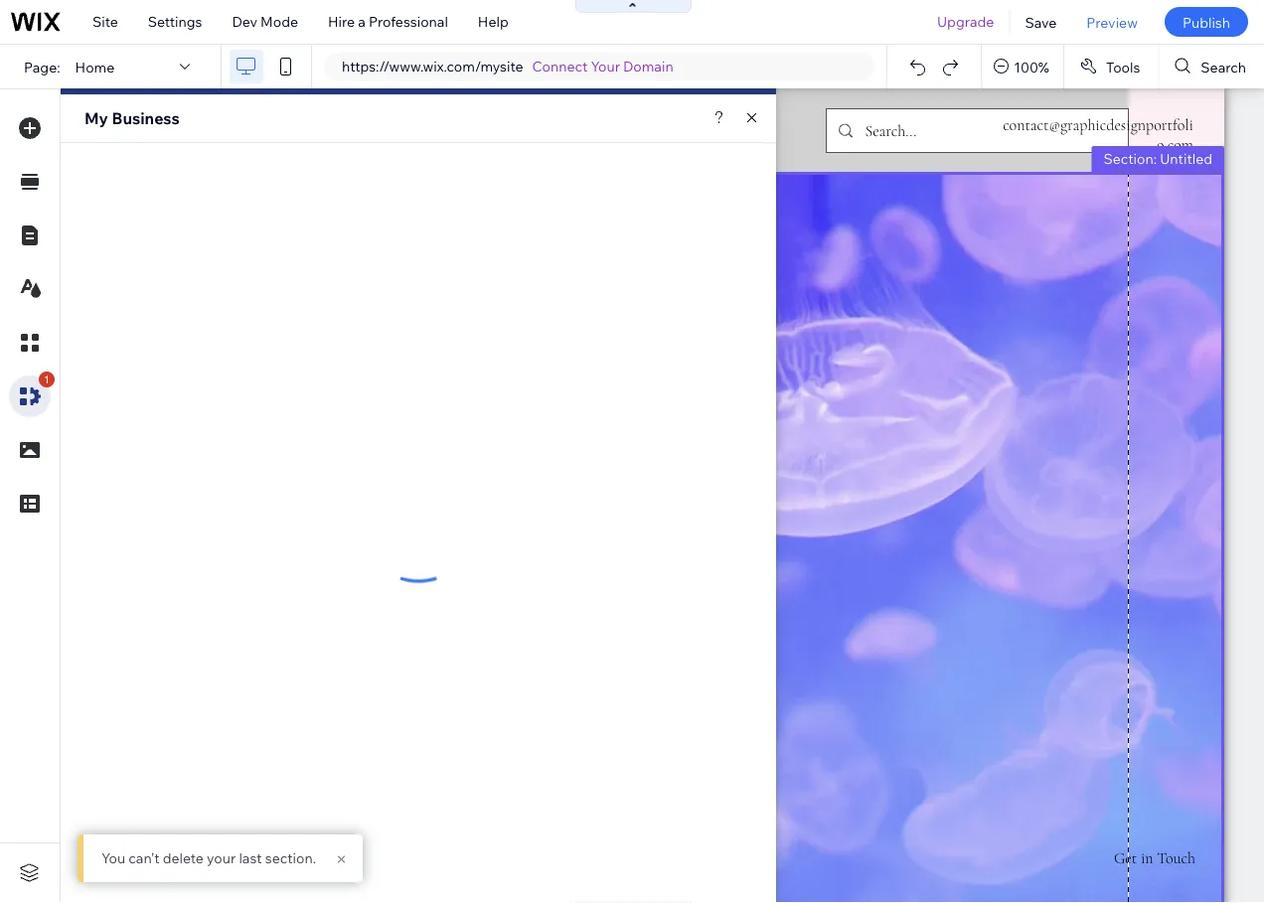 Task type: vqa. For each thing, say whether or not it's contained in the screenshot.
100% 'button' at the right top of the page
yes



Task type: describe. For each thing, give the bounding box(es) containing it.
untitled
[[1160, 150, 1213, 167]]

your
[[591, 58, 620, 75]]

section: untitled
[[1104, 150, 1213, 167]]

a
[[358, 13, 366, 30]]

hire a professional
[[328, 13, 448, 30]]

help
[[478, 13, 509, 30]]

publish button
[[1165, 7, 1248, 37]]

dev
[[232, 13, 257, 30]]

search button
[[1159, 45, 1264, 88]]

last
[[239, 850, 262, 867]]

.
[[771, 601, 775, 617]]

add elements .
[[682, 600, 775, 618]]

save
[[1025, 13, 1057, 31]]

tools
[[1106, 58, 1140, 75]]

delete
[[163, 850, 204, 867]]

site
[[92, 13, 118, 30]]

you can't delete your last section.
[[101, 850, 316, 867]]

settings
[[148, 13, 202, 30]]

domain
[[623, 58, 674, 75]]

https://www.wix.com/mysite connect your domain
[[342, 58, 674, 75]]

your
[[207, 850, 236, 867]]

can't
[[128, 850, 160, 867]]

mode
[[261, 13, 298, 30]]



Task type: locate. For each thing, give the bounding box(es) containing it.
https://www.wix.com/mysite
[[342, 58, 523, 75]]

elements
[[710, 600, 771, 618]]

1
[[44, 373, 50, 386]]

home
[[75, 58, 115, 75]]

preview
[[1087, 13, 1138, 31]]

section:
[[1104, 150, 1157, 167]]

publish
[[1183, 13, 1231, 31]]

section.
[[265, 850, 316, 867]]

add
[[682, 600, 707, 618]]

hire
[[328, 13, 355, 30]]

upgrade
[[937, 13, 994, 30]]

100%
[[1014, 58, 1050, 75]]

you
[[101, 850, 125, 867]]

my business
[[84, 108, 180, 128]]

add elements button
[[682, 600, 771, 618]]

my
[[84, 108, 108, 128]]

save button
[[1010, 0, 1072, 44]]

search
[[1201, 58, 1246, 75]]

dev mode
[[232, 13, 298, 30]]

business
[[112, 108, 180, 128]]

connect
[[532, 58, 588, 75]]

professional
[[369, 13, 448, 30]]

100% button
[[982, 45, 1063, 88]]

1 button
[[9, 372, 55, 417]]

preview button
[[1072, 0, 1153, 44]]

tools button
[[1064, 45, 1158, 88]]



